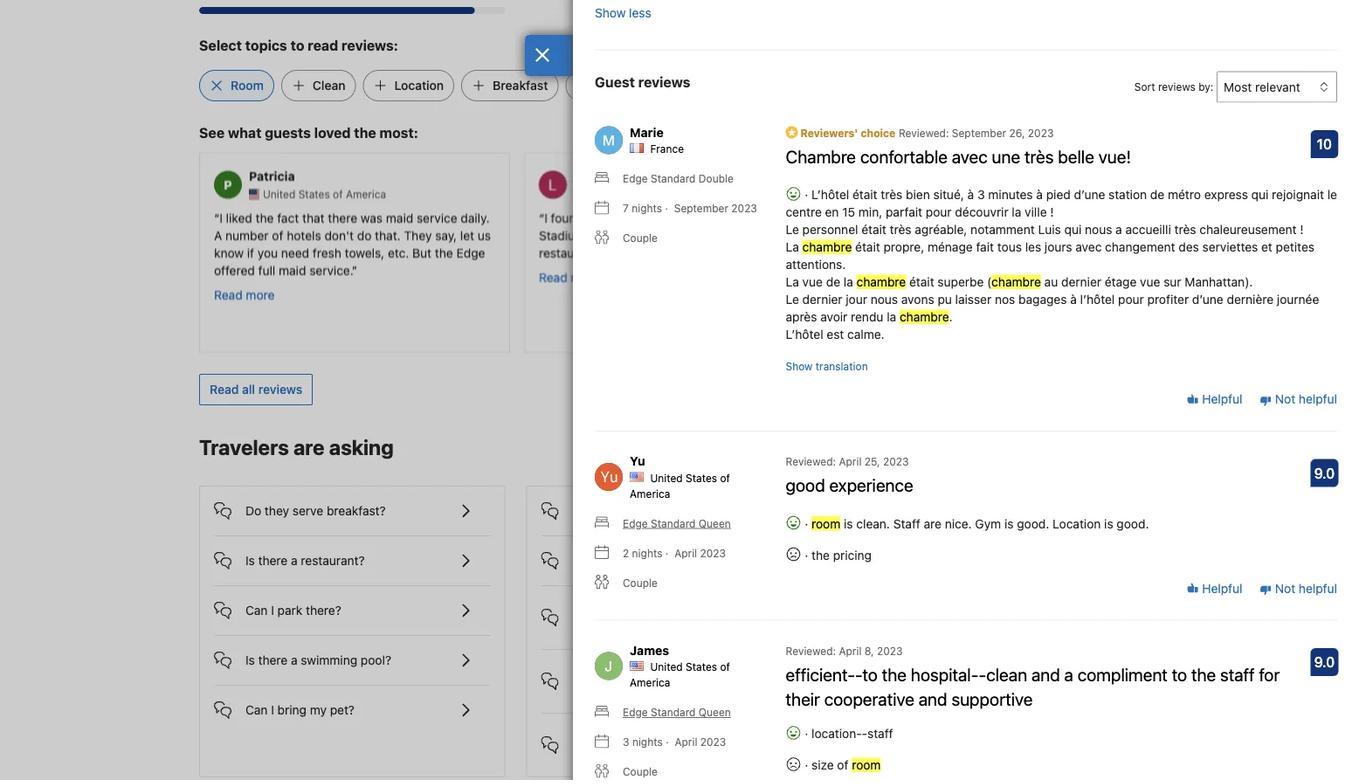 Task type: vqa. For each thing, say whether or not it's contained in the screenshot.
This within the " Everything was wonderful. The staff was amazing. Luis, Dominic and Eric were very helpful, professional and very informative. We liked it so much we reserved it for Thanksgiving weekend. I would recommend this hotel to anyone. Loved it.
yes



Task type: locate. For each thing, give the bounding box(es) containing it.
1 horizontal spatial dernier
[[1062, 275, 1102, 289]]

très
[[1025, 146, 1054, 166], [881, 187, 903, 202], [890, 222, 912, 237], [1175, 222, 1196, 237]]

1 horizontal spatial location
[[1053, 516, 1101, 531]]

are inside are there rooms with a private bathroom?
[[573, 729, 592, 743]]

2 not helpful from the top
[[1272, 581, 1338, 596]]

attentions.
[[786, 257, 846, 272]]

1 vertical spatial with
[[667, 729, 690, 743]]

topics
[[245, 37, 287, 54]]

a up changement
[[1116, 222, 1122, 237]]

do inside '" i liked the fact that there was maid service daily. a number of hotels don't do that.  they say, let us know if you need fresh towels, etc.  but the edge offered full maid service.'
[[357, 227, 372, 242]]

0 vertical spatial we
[[1103, 245, 1121, 259]]

queen
[[699, 517, 731, 529], [699, 706, 731, 718]]

fact
[[277, 210, 299, 224]]

0 vertical spatial edge standard queen
[[623, 517, 731, 529]]

1 vertical spatial d'une
[[1193, 292, 1224, 306]]

1 horizontal spatial liked
[[864, 262, 890, 277]]

room up · the pricing
[[812, 516, 841, 531]]

2 standard from the top
[[651, 706, 696, 718]]

a left restaurant?
[[291, 553, 298, 568]]

1 la from the top
[[786, 240, 799, 254]]

0 horizontal spatial very
[[597, 210, 622, 224]]

2 horizontal spatial read more button
[[864, 321, 925, 338]]

d'une down manhattan).
[[1193, 292, 1224, 306]]

it inside the " i found it very conveniently located to yankee stadium, the cloisters and many delicious restaurants.
[[587, 210, 594, 224]]

supportive
[[952, 688, 1033, 709]]

2 9.0 from the top
[[1315, 654, 1335, 670]]

3 " from the left
[[864, 210, 870, 224]]

queen up private
[[699, 706, 731, 718]]

this inside does this property have non- smoking rooms?
[[605, 601, 626, 616]]

0 vertical spatial la
[[1012, 205, 1022, 219]]

liked up number
[[226, 210, 252, 224]]

room down "· location--staff"
[[852, 758, 881, 772]]

1 are from the top
[[573, 665, 592, 680]]

· down coviello united states of america
[[665, 202, 668, 214]]

united states of america image for was
[[899, 189, 909, 199]]

0 horizontal spatial united states of america image
[[249, 189, 259, 199]]

1 vertical spatial read more
[[214, 287, 275, 301]]

there
[[328, 210, 357, 224], [586, 504, 615, 518], [258, 553, 288, 568], [258, 653, 288, 667], [595, 665, 625, 680], [595, 729, 625, 743]]

staff inside efficient--to the hospital--clean and a compliment to the staff for their cooperative and supportive
[[1221, 664, 1255, 684]]

à up ville
[[1037, 187, 1043, 202]]

more
[[571, 269, 600, 284], [246, 287, 275, 301], [896, 322, 925, 336]]

can
[[246, 603, 268, 618], [246, 703, 268, 717]]

anyone.
[[864, 297, 908, 312]]

rooms for view?
[[628, 665, 664, 680]]

reviews right all at the left of page
[[258, 382, 302, 397]]

1 vertical spatial !
[[1300, 222, 1304, 237]]

is inside button
[[573, 504, 582, 518]]

1 vertical spatial do
[[659, 553, 674, 568]]

there inside '" i liked the fact that there was maid service daily. a number of hotels don't do that.  they say, let us know if you need fresh towels, etc.  but the edge offered full maid service.'
[[328, 210, 357, 224]]

scored 9.0 element
[[1311, 459, 1339, 487], [1311, 648, 1339, 676]]

0 vertical spatial nights
[[632, 202, 662, 214]]

0 vertical spatial "
[[605, 245, 610, 259]]

an
[[694, 665, 707, 680], [931, 673, 945, 687]]

have left non-
[[681, 601, 707, 616]]

a inside l'hôtel était très bien situé, à 3 minutes à pied d'une station de métro express qui rejoignait le centre en 15 min, parfait pour découvrir la ville ! le personnel était très agréable, notamment luis qui nous a accueilli très chaleureusement ! la
[[1116, 222, 1122, 237]]

can for can i bring my pet?
[[246, 703, 268, 717]]

qui
[[1252, 187, 1269, 202], [1065, 222, 1082, 237]]

la inside au dernier étage vue sur manhattan). le dernier jour nous avons pu laisser nos bagages à l'hôtel pour profiter d'une dernière journée après avoir rendu la
[[887, 310, 897, 324]]

9.0 for efficient--to the hospital--clean and a compliment to the staff for their cooperative and supportive
[[1315, 654, 1335, 670]]

show inside the list of reviews region
[[786, 360, 813, 372]]

to inside the " i found it very conveniently located to yankee stadium, the cloisters and many delicious restaurants.
[[745, 210, 756, 224]]

1 horizontal spatial september
[[952, 127, 1007, 139]]

were
[[1046, 227, 1073, 242]]

rooms for bathroom?
[[628, 729, 664, 743]]

1 horizontal spatial room
[[852, 758, 881, 772]]

2 rooms from the top
[[628, 729, 664, 743]]

0 horizontal spatial vue
[[803, 275, 823, 289]]

it.
[[949, 297, 958, 312]]

standard for good experience
[[651, 517, 696, 529]]

à up découvrir
[[968, 187, 974, 202]]

1 rooms from the top
[[628, 665, 664, 680]]

staff
[[894, 516, 921, 531]]

pour down étage
[[1118, 292, 1144, 306]]

2 horizontal spatial more
[[896, 322, 925, 336]]

united states of america image down patricia on the left top
[[249, 189, 259, 199]]

1 not helpful button from the top
[[1260, 391, 1338, 408]]

-
[[855, 664, 863, 684], [979, 664, 987, 684], [862, 726, 868, 741]]

states
[[299, 188, 330, 200], [624, 188, 655, 200], [949, 188, 980, 200], [686, 472, 717, 484], [686, 661, 717, 673]]

1 vertical spatial 3
[[623, 736, 630, 748]]

0 vertical spatial staff
[[1046, 210, 1072, 224]]

not helpful
[[1272, 392, 1338, 406], [1272, 581, 1338, 596]]

patricia
[[249, 169, 295, 183]]

for
[[1038, 262, 1054, 277], [1259, 664, 1280, 684]]

i
[[220, 210, 223, 224], [545, 210, 548, 224], [921, 280, 924, 294], [677, 553, 680, 568], [271, 603, 274, 618], [271, 703, 274, 717]]

vue down attentions.
[[803, 275, 823, 289]]

2 edge standard queen link from the top
[[595, 704, 731, 720]]

nice.
[[945, 516, 972, 531]]

travelers are asking
[[199, 435, 394, 459]]

edge standard queen link up 2 nights · april 2023
[[595, 515, 731, 531]]

towels,
[[345, 245, 385, 259]]

1 vertical spatial "
[[352, 262, 358, 277]]

we inside " everything was wonderful. the staff was amazing. luis, dominic and eric were very helpful, professional and very informative. we liked it so much we reserved it for thanksgiving weekend. i would recommend this hotel to anyone. loved it.
[[1103, 245, 1121, 259]]

de left métro
[[1151, 187, 1165, 202]]

read all reviews button
[[199, 374, 313, 405]]

2 not helpful button from the top
[[1260, 580, 1338, 597]]

le
[[786, 222, 799, 237], [786, 292, 799, 306]]

2 la from the top
[[786, 275, 799, 289]]

an left ocean
[[694, 665, 707, 680]]

read more
[[539, 269, 600, 284], [214, 287, 275, 301], [864, 322, 925, 336]]

2 horizontal spatial was
[[1075, 210, 1098, 224]]

rooms?
[[624, 619, 665, 633]]

there up don't
[[328, 210, 357, 224]]

hospital-
[[911, 664, 979, 684]]

minutes
[[988, 187, 1033, 202]]

edge standard queen for efficient--to the hospital--clean and a compliment to the staff for their cooperative and supportive
[[623, 706, 731, 718]]

0 vertical spatial this
[[1035, 280, 1056, 294]]

there down they
[[258, 553, 288, 568]]

yankee
[[759, 210, 800, 224]]

helpful button for marie
[[1187, 391, 1243, 408]]

can left park
[[246, 603, 268, 618]]

2 vertical spatial more
[[896, 322, 925, 336]]

breakfast?
[[327, 504, 386, 518]]

1 vertical spatial not helpful button
[[1260, 580, 1338, 597]]

2 " from the left
[[539, 210, 545, 224]]

say,
[[435, 227, 457, 242]]

nous
[[1085, 222, 1113, 237], [871, 292, 898, 306]]

1 vertical spatial staff
[[1221, 664, 1255, 684]]

united states of america image
[[249, 189, 259, 199], [899, 189, 909, 199]]

i inside the " i found it very conveniently located to yankee stadium, the cloisters and many delicious restaurants.
[[545, 210, 548, 224]]

you
[[258, 245, 278, 259]]

avec inside était propre, ménage fait tous les jours avec changement des serviettes et petites attentions. la vue de la
[[1076, 240, 1102, 254]]

1 standard from the top
[[651, 517, 696, 529]]

to right compliment
[[1172, 664, 1187, 684]]

0 horizontal spatial la
[[844, 275, 853, 289]]

it right found
[[587, 210, 594, 224]]

1 vertical spatial pour
[[1118, 292, 1144, 306]]

read more for " everything was wonderful. the staff was amazing. luis, dominic and eric were very helpful, professional and very informative. we liked it so much we reserved it for thanksgiving weekend. i would recommend this hotel to anyone. loved it.
[[864, 322, 925, 336]]

dernier up l'hôtel
[[1062, 275, 1102, 289]]

1 " from the left
[[214, 210, 220, 224]]

1 scored 9.0 element from the top
[[1311, 459, 1339, 487]]

show left the 'translation' on the top right of page
[[786, 360, 813, 372]]

are
[[573, 665, 592, 680], [573, 729, 592, 743]]

1 vertical spatial not helpful
[[1272, 581, 1338, 596]]

très up propre,
[[890, 222, 912, 237]]

1 was from the left
[[361, 210, 383, 224]]

0 horizontal spatial do
[[357, 227, 372, 242]]

more down full
[[246, 287, 275, 301]]

i inside '" i liked the fact that there was maid service daily. a number of hotels don't do that.  they say, let us know if you need fresh towels, etc.  but the edge offered full maid service.'
[[220, 210, 223, 224]]

a left private
[[694, 729, 700, 743]]

edge standard queen for good experience
[[623, 517, 731, 529]]

1 can from the top
[[246, 603, 268, 618]]

bien
[[906, 187, 930, 202]]

au
[[1045, 275, 1058, 289]]

the right compliment
[[1192, 664, 1216, 684]]

this left the hotel
[[1035, 280, 1056, 294]]

2 vertical spatial la
[[887, 310, 897, 324]]

queen for efficient--to the hospital--clean and a compliment to the staff for their cooperative and supportive
[[699, 706, 731, 718]]

helpful for marie
[[1299, 392, 1338, 406]]

do inside button
[[659, 553, 674, 568]]

une
[[992, 146, 1021, 166]]

0 horizontal spatial september
[[674, 202, 729, 214]]

2 with from the top
[[667, 729, 690, 743]]

1 united states of america image from the left
[[249, 189, 259, 199]]

with left private
[[667, 729, 690, 743]]

1 vertical spatial helpful
[[1199, 581, 1243, 596]]

united inside coviello united states of america
[[588, 188, 621, 200]]

· location--staff
[[802, 726, 893, 741]]

the left the fact at the top left
[[256, 210, 274, 224]]

0 vertical spatial not helpful
[[1272, 392, 1338, 406]]

there up view?
[[595, 665, 625, 680]]

qui up the jours
[[1065, 222, 1082, 237]]

1 vertical spatial de
[[826, 275, 841, 289]]

nous up rendu
[[871, 292, 898, 306]]

see
[[199, 124, 225, 141]]

united
[[263, 188, 296, 200], [588, 188, 621, 200], [913, 188, 946, 200], [650, 472, 683, 484], [650, 661, 683, 673]]

1 edge standard queen from the top
[[623, 517, 731, 529]]

pour up agréable,
[[926, 205, 952, 219]]

very up the informative.
[[1077, 227, 1101, 242]]

luis
[[1038, 222, 1061, 237]]

edge standard queen link for efficient--to the hospital--clean and a compliment to the staff for their cooperative and supportive
[[595, 704, 731, 720]]

1 horizontal spatial "
[[605, 245, 610, 259]]

2 queen from the top
[[699, 706, 731, 718]]

marie
[[630, 125, 664, 139]]

maid down need
[[279, 262, 306, 277]]

rooms inside are there rooms with a private bathroom?
[[628, 729, 664, 743]]

rejoignait
[[1272, 187, 1324, 202]]

there down park
[[258, 653, 288, 667]]

and down hospital-
[[919, 688, 948, 709]]

more for " i found it very conveniently located to yankee stadium, the cloisters and many delicious restaurants.
[[571, 269, 600, 284]]

rooms up bathroom? at the left
[[628, 729, 664, 743]]

1 vertical spatial queen
[[699, 706, 731, 718]]

read for " i found it very conveniently located to yankee stadium, the cloisters and many delicious restaurants.
[[539, 269, 568, 284]]

min,
[[859, 205, 883, 219]]

are left asking
[[294, 435, 325, 459]]

0 vertical spatial pour
[[926, 205, 952, 219]]

location-
[[812, 726, 862, 741]]

read more down anyone.
[[864, 322, 925, 336]]

était
[[853, 187, 878, 202], [862, 222, 887, 237], [855, 240, 880, 254], [910, 275, 935, 289]]

1 horizontal spatial reviews
[[638, 73, 691, 90]]

notamment
[[971, 222, 1035, 237]]

staff inside " everything was wonderful. the staff was amazing. luis, dominic and eric were very helpful, professional and very informative. we liked it so much we reserved it for thanksgiving weekend. i would recommend this hotel to anyone. loved it.
[[1046, 210, 1072, 224]]

0 horizontal spatial read more
[[214, 287, 275, 301]]

1 vertical spatial are
[[924, 516, 942, 531]]

reviewed: for efficient--to the hospital--clean and a compliment to the staff for their cooperative and supportive
[[786, 645, 836, 657]]

0 vertical spatial !
[[1050, 205, 1054, 219]]

l'hôtel down après
[[786, 327, 824, 341]]

centre
[[786, 205, 822, 219]]

la down minutes
[[1012, 205, 1022, 219]]

1 helpful from the top
[[1299, 392, 1338, 406]]

they
[[404, 227, 432, 242]]

there for is there a spa?
[[586, 504, 615, 518]]

to down thanksgiving
[[1090, 280, 1102, 294]]

1 vertical spatial 9.0
[[1315, 654, 1335, 670]]

do
[[357, 227, 372, 242], [659, 553, 674, 568]]

a left questions in the bottom right of the page
[[1065, 664, 1074, 684]]

la
[[1012, 205, 1022, 219], [844, 275, 853, 289], [887, 310, 897, 324]]

helpful for marie
[[1199, 392, 1243, 406]]

there for are there rooms with a private bathroom?
[[595, 729, 625, 743]]

vue inside était propre, ménage fait tous les jours avec changement des serviettes et petites attentions. la vue de la
[[803, 275, 823, 289]]

vue
[[803, 275, 823, 289], [1140, 275, 1161, 289]]

1 vertical spatial standard
[[651, 706, 696, 718]]

pour inside l'hôtel était très bien situé, à 3 minutes à pied d'une station de métro express qui rejoignait le centre en 15 min, parfait pour découvrir la ville ! le personnel était très agréable, notamment luis qui nous a accueilli très chaleureusement ! la
[[926, 205, 952, 219]]

less
[[629, 5, 651, 19]]

1 horizontal spatial are
[[924, 516, 942, 531]]

edge for efficient--to the hospital--clean and a compliment to the staff for their cooperative and supportive
[[623, 706, 648, 718]]

edge down let
[[457, 245, 485, 259]]

1 horizontal spatial read more button
[[539, 268, 600, 286]]

are up view?
[[573, 665, 592, 680]]

1 edge standard queen link from the top
[[595, 515, 731, 531]]

0 horizontal spatial more
[[246, 287, 275, 301]]

all
[[242, 382, 255, 397]]

of up conveniently on the top
[[658, 188, 668, 200]]

0 vertical spatial helpful button
[[1187, 391, 1243, 408]]

with for a
[[667, 729, 690, 743]]

à inside au dernier étage vue sur manhattan). le dernier jour nous avons pu laisser nos bagages à l'hôtel pour profiter d'une dernière journée après avoir rendu la
[[1070, 292, 1077, 306]]

edge for good experience
[[623, 517, 648, 529]]

1 vertical spatial le
[[786, 292, 799, 306]]

2 helpful from the top
[[1199, 581, 1243, 596]]

" inside '" i liked the fact that there was maid service daily. a number of hotels don't do that.  they say, let us know if you need fresh towels, etc.  but the edge offered full maid service.'
[[214, 210, 220, 224]]

edge standard queen link
[[595, 515, 731, 531], [595, 704, 731, 720]]

edge down are there rooms with an ocean view?
[[623, 706, 648, 718]]

· up centre
[[802, 187, 812, 202]]

very down eric at the top
[[1006, 245, 1030, 259]]

1 horizontal spatial have
[[901, 673, 928, 687]]

april left private
[[675, 736, 698, 748]]

is down 'can i park there?'
[[246, 653, 255, 667]]

is for is there a restaurant?
[[246, 553, 255, 568]]

with inside are there rooms with an ocean view?
[[667, 665, 690, 680]]

1 vertical spatial very
[[1077, 227, 1101, 242]]

show inside button
[[595, 5, 626, 19]]

2 nights · april 2023
[[623, 547, 726, 559]]

pour inside au dernier étage vue sur manhattan). le dernier jour nous avons pu laisser nos bagages à l'hôtel pour profiter d'une dernière journée après avoir rendu la
[[1118, 292, 1144, 306]]

1 nights from the top
[[632, 202, 662, 214]]

chambre était superbe ( chambre
[[857, 275, 1041, 289]]

are inside are there rooms with an ocean view?
[[573, 665, 592, 680]]

0 vertical spatial le
[[786, 222, 799, 237]]

1 le from the top
[[786, 222, 799, 237]]

not helpful button
[[1260, 391, 1338, 408], [1260, 580, 1338, 597]]

do up towels,
[[357, 227, 372, 242]]

0 horizontal spatial "
[[352, 262, 358, 277]]

1 helpful from the top
[[1199, 392, 1243, 406]]

1 vertical spatial more
[[246, 287, 275, 301]]

a inside efficient--to the hospital--clean and a compliment to the staff for their cooperative and supportive
[[1065, 664, 1074, 684]]

" i liked the fact that there was maid service daily. a number of hotels don't do that.  they say, let us know if you need fresh towels, etc.  but the edge offered full maid service.
[[214, 210, 491, 277]]

0 horizontal spatial 3
[[623, 736, 630, 748]]

1 horizontal spatial vue
[[1140, 275, 1161, 289]]

a left spa?
[[618, 504, 625, 518]]

la inside l'hôtel était très bien situé, à 3 minutes à pied d'une station de métro express qui rejoignait le centre en 15 min, parfait pour découvrir la ville ! le personnel était très agréable, notamment luis qui nous a accueilli très chaleureusement ! la
[[1012, 205, 1022, 219]]

good experience
[[786, 475, 914, 495]]

couple down conveniently on the top
[[623, 232, 658, 244]]

" inside the " i found it very conveniently located to yankee stadium, the cloisters and many delicious restaurants.
[[539, 210, 545, 224]]

0 horizontal spatial this
[[605, 601, 626, 616]]

9.0
[[1315, 465, 1335, 481], [1315, 654, 1335, 670]]

liked inside " everything was wonderful. the staff was amazing. luis, dominic and eric were very helpful, professional and very informative. we liked it so much we reserved it for thanksgiving weekend. i would recommend this hotel to anyone. loved it.
[[864, 262, 890, 277]]

la down attentions.
[[786, 275, 799, 289]]

not helpful for marie
[[1272, 392, 1338, 406]]

nights down are there rooms with an ocean view?
[[632, 736, 663, 748]]

there inside button
[[586, 504, 615, 518]]

of down non-
[[720, 661, 730, 673]]

avec down reviewed: september 26, 2023
[[952, 146, 988, 166]]

1 vertical spatial maid
[[279, 262, 306, 277]]

2 edge standard queen from the top
[[623, 706, 731, 718]]

3 nights from the top
[[632, 736, 663, 748]]

0 horizontal spatial was
[[361, 210, 383, 224]]

read
[[539, 269, 568, 284], [214, 287, 243, 301], [864, 322, 893, 336], [210, 382, 239, 397]]

1 horizontal spatial do
[[659, 553, 674, 568]]

1 vertical spatial show
[[786, 360, 813, 372]]

" inside " everything was wonderful. the staff was amazing. luis, dominic and eric were very helpful, professional and very informative. we liked it so much we reserved it for thanksgiving weekend. i would recommend this hotel to anyone. loved it.
[[864, 210, 870, 224]]

2 helpful button from the top
[[1187, 580, 1243, 597]]

2 couple from the top
[[623, 576, 658, 589]]

2 nights from the top
[[632, 547, 663, 559]]

with inside are there rooms with a private bathroom?
[[667, 729, 690, 743]]

1 helpful button from the top
[[1187, 391, 1243, 408]]

ménage
[[928, 240, 973, 254]]

helpful
[[1199, 392, 1243, 406], [1199, 581, 1243, 596]]

is up how
[[573, 504, 582, 518]]

0 vertical spatial is
[[573, 504, 582, 518]]

0 vertical spatial do
[[357, 227, 372, 242]]

nous inside l'hôtel était très bien situé, à 3 minutes à pied d'une station de métro express qui rejoignait le centre en 15 min, parfait pour découvrir la ville ! le personnel était très agréable, notamment luis qui nous a accueilli très chaleureusement ! la
[[1085, 222, 1113, 237]]

0 horizontal spatial avec
[[952, 146, 988, 166]]

2 united states of america image from the left
[[899, 189, 909, 199]]

would
[[928, 280, 961, 294]]

la right rendu
[[887, 310, 897, 324]]

liked inside '" i liked the fact that there was maid service daily. a number of hotels don't do that.  they say, let us know if you need fresh towels, etc.  but the edge offered full maid service.'
[[226, 210, 252, 224]]

informative.
[[1033, 245, 1100, 259]]

scored 9.0 element for efficient--to the hospital--clean and a compliment to the staff for their cooperative and supportive
[[1311, 648, 1339, 676]]

de inside l'hôtel était très bien situé, à 3 minutes à pied d'une station de métro express qui rejoignait le centre en 15 min, parfait pour découvrir la ville ! le personnel était très agréable, notamment luis qui nous a accueilli très chaleureusement ! la
[[1151, 187, 1165, 202]]

i for " i liked the fact that there was maid service daily. a number of hotels don't do that.  they say, let us know if you need fresh towels, etc.  but the edge offered full maid service.
[[220, 210, 223, 224]]

2 are from the top
[[573, 729, 592, 743]]

reviewed: for good experience
[[786, 455, 836, 468]]

0 vertical spatial for
[[1038, 262, 1054, 277]]

rooms inside are there rooms with an ocean view?
[[628, 665, 664, 680]]

0 vertical spatial helpful
[[1299, 392, 1338, 406]]

is there a spa?
[[573, 504, 655, 518]]

read more for " i found it very conveniently located to yankee stadium, the cloisters and many delicious restaurants.
[[539, 269, 600, 284]]

" right 15 at the right top of page
[[864, 210, 870, 224]]

3 couple from the top
[[623, 766, 658, 778]]

of up is there a spa? button
[[720, 472, 730, 484]]

stadium,
[[539, 227, 589, 242]]

scored 9.0 element for good experience
[[1311, 459, 1339, 487]]

there inside are there rooms with an ocean view?
[[595, 665, 625, 680]]

p
[[224, 177, 232, 191]]

0 vertical spatial d'une
[[1074, 187, 1106, 202]]

and right the answer
[[1032, 664, 1060, 684]]

i up loved
[[921, 280, 924, 294]]

1 vertical spatial not
[[1275, 581, 1296, 596]]

1 vertical spatial avec
[[1076, 240, 1102, 254]]

1 horizontal spatial good.
[[1117, 516, 1149, 531]]

read down anyone.
[[864, 322, 893, 336]]

more down loved
[[896, 322, 925, 336]]

dernier
[[1062, 275, 1102, 289], [803, 292, 843, 306]]

1 vertical spatial couple
[[623, 576, 658, 589]]

d'une inside l'hôtel était très bien situé, à 3 minutes à pied d'une station de métro express qui rejoignait le centre en 15 min, parfait pour découvrir la ville ! le personnel était très agréable, notamment luis qui nous a accueilli très chaleureusement ! la
[[1074, 187, 1106, 202]]

à
[[968, 187, 974, 202], [1037, 187, 1043, 202], [1070, 292, 1077, 306]]

manhattan).
[[1185, 275, 1253, 289]]

was inside '" i liked the fact that there was maid service daily. a number of hotels don't do that.  they say, let us know if you need fresh towels, etc.  but the edge offered full maid service.'
[[361, 210, 383, 224]]

2 scored 9.0 element from the top
[[1311, 648, 1339, 676]]

0 horizontal spatial read more button
[[214, 286, 275, 303]]

there inside are there rooms with a private bathroom?
[[595, 729, 625, 743]]

does this property have non- smoking rooms?
[[573, 601, 737, 633]]

an left instant
[[931, 673, 945, 687]]

0 vertical spatial more
[[571, 269, 600, 284]]

united down coviello
[[588, 188, 621, 200]]

2 good. from the left
[[1117, 516, 1149, 531]]

2 helpful from the top
[[1299, 581, 1338, 596]]

couple for efficient-
[[623, 766, 658, 778]]

1 horizontal spatial very
[[1006, 245, 1030, 259]]

la inside était propre, ménage fait tous les jours avec changement des serviettes et petites attentions. la vue de la
[[844, 275, 853, 289]]

choice
[[861, 127, 896, 139]]

0 vertical spatial 9.0
[[1315, 465, 1335, 481]]

1 not helpful from the top
[[1272, 392, 1338, 406]]

a inside is there a swimming pool? button
[[291, 653, 298, 667]]

instant
[[948, 673, 986, 687]]

1 vertical spatial liked
[[864, 262, 890, 277]]

0 vertical spatial avec
[[952, 146, 988, 166]]

1 vertical spatial nights
[[632, 547, 663, 559]]

1 vue from the left
[[803, 275, 823, 289]]

a inside is there a spa? button
[[618, 504, 625, 518]]

nous inside au dernier étage vue sur manhattan). le dernier jour nous avons pu laisser nos bagages à l'hôtel pour profiter d'une dernière journée après avoir rendu la
[[871, 292, 898, 306]]

calme.
[[848, 327, 885, 341]]

1 horizontal spatial pour
[[1118, 292, 1144, 306]]

2 vertical spatial very
[[1006, 245, 1030, 259]]

edge up 2
[[623, 517, 648, 529]]

1 horizontal spatial an
[[931, 673, 945, 687]]

0 horizontal spatial show
[[595, 5, 626, 19]]

2 le from the top
[[786, 292, 799, 306]]

2 can from the top
[[246, 703, 268, 717]]

l'hôtel inside l'hôtel était très bien situé, à 3 minutes à pied d'une station de métro express qui rejoignait le centre en 15 min, parfait pour découvrir la ville ! le personnel était très agréable, notamment luis qui nous a accueilli très chaleureusement ! la
[[812, 187, 849, 202]]

1 with from the top
[[667, 665, 690, 680]]

read down restaurants.
[[539, 269, 568, 284]]

métro
[[1168, 187, 1201, 202]]

we up thanksgiving
[[1103, 245, 1121, 259]]

states inside coviello united states of america
[[624, 188, 655, 200]]

this is a carousel with rotating slides. it displays featured reviews of the property. use the next and previous buttons to navigate. region
[[185, 145, 1174, 360]]

2 not from the top
[[1275, 581, 1296, 596]]

not for yu
[[1275, 581, 1296, 596]]

was up luis,
[[933, 210, 955, 224]]

" for don't
[[352, 262, 358, 277]]

1 queen from the top
[[699, 517, 731, 529]]

à left l'hôtel
[[1070, 292, 1077, 306]]

read down offered
[[214, 287, 243, 301]]

1 9.0 from the top
[[1315, 465, 1335, 481]]

there up bathroom? at the left
[[595, 729, 625, 743]]

standard for efficient--to the hospital--clean and a compliment to the staff for their cooperative and supportive
[[651, 706, 696, 718]]

1 horizontal spatial we
[[1103, 245, 1121, 259]]

1 vertical spatial are
[[573, 729, 592, 743]]

0 horizontal spatial we
[[880, 673, 898, 687]]

0 vertical spatial maid
[[386, 210, 413, 224]]

0 vertical spatial standard
[[651, 517, 696, 529]]

0 horizontal spatial staff
[[868, 726, 893, 741]]

1 horizontal spatial d'une
[[1193, 292, 1224, 306]]

2 vue from the left
[[1140, 275, 1161, 289]]

avec
[[952, 146, 988, 166], [1076, 240, 1102, 254]]

0 vertical spatial nous
[[1085, 222, 1113, 237]]

read more button
[[539, 268, 600, 286], [214, 286, 275, 303], [864, 321, 925, 338]]

petites
[[1276, 240, 1315, 254]]

have up cooperative
[[901, 673, 928, 687]]

edge standard queen link for good experience
[[595, 515, 731, 531]]

0 horizontal spatial liked
[[226, 210, 252, 224]]

très up the parfait
[[881, 187, 903, 202]]

1 vertical spatial have
[[901, 673, 928, 687]]

1 not from the top
[[1275, 392, 1296, 406]]

close image
[[535, 48, 550, 62]]

show
[[595, 5, 626, 19], [786, 360, 813, 372]]

de
[[1151, 187, 1165, 202], [826, 275, 841, 289]]

" for " i liked the fact that there was maid service daily. a number of hotels don't do that.  they say, let us know if you need fresh towels, etc.  but the edge offered full maid service.
[[214, 210, 220, 224]]

ocean
[[711, 665, 745, 680]]

0 horizontal spatial nous
[[871, 292, 898, 306]]



Task type: describe. For each thing, give the bounding box(es) containing it.
très up "des"
[[1175, 222, 1196, 237]]

states up that
[[299, 188, 330, 200]]

read for " everything was wonderful. the staff was amazing. luis, dominic and eric were very helpful, professional and very informative. we liked it so much we reserved it for thanksgiving weekend. i would recommend this hotel to anyone. loved it.
[[864, 322, 893, 336]]

reviewers' choice
[[798, 127, 896, 139]]

are for are there rooms with a private bathroom?
[[573, 729, 592, 743]]

vue inside au dernier étage vue sur manhattan). le dernier jour nous avons pu laisser nos bagages à l'hôtel pour profiter d'une dernière journée après avoir rendu la
[[1140, 275, 1161, 289]]

states up is there a spa? button
[[686, 472, 717, 484]]

2 was from the left
[[933, 210, 955, 224]]

private
[[704, 729, 742, 743]]

states down does this property have non- smoking rooms? button at the bottom
[[686, 661, 717, 673]]

· left pricing
[[805, 548, 808, 562]]

america down the james
[[630, 677, 670, 689]]

more for " i liked the fact that there was maid service daily. a number of hotels don't do that.  they say, let us know if you need fresh towels, etc.  but the edge offered full maid service.
[[246, 287, 275, 301]]

asking
[[329, 435, 394, 459]]

sort reviews by:
[[1135, 81, 1214, 93]]

0 horizontal spatial à
[[968, 187, 974, 202]]

0 vertical spatial qui
[[1252, 187, 1269, 202]]

travelers
[[199, 435, 289, 459]]

3 inside l'hôtel était très bien situé, à 3 minutes à pied d'une station de métro express qui rejoignait le centre en 15 min, parfait pour découvrir la ville ! le personnel était très agréable, notamment luis qui nous a accueilli très chaleureusement ! la
[[978, 187, 985, 202]]

· down the good
[[805, 516, 808, 531]]

daily.
[[461, 210, 490, 224]]

la inside l'hôtel était très bien situé, à 3 minutes à pied d'une station de métro express qui rejoignait le centre en 15 min, parfait pour découvrir la ville ! le personnel était très agréable, notamment luis qui nous a accueilli très chaleureusement ! la
[[786, 240, 799, 254]]

1 good. from the left
[[1017, 516, 1050, 531]]

i left pay?
[[677, 553, 680, 568]]

de inside était propre, ménage fait tous les jours avec changement des serviettes et petites attentions. la vue de la
[[826, 275, 841, 289]]

there for is there a restaurant?
[[258, 553, 288, 568]]

found
[[551, 210, 584, 224]]

3 nights · april 2023
[[623, 736, 726, 748]]

- up cooperative
[[855, 664, 863, 684]]

ville
[[1025, 205, 1047, 219]]

7 nights · september 2023
[[623, 202, 757, 214]]

we
[[955, 262, 971, 277]]

does this property have non- smoking rooms? button
[[541, 586, 818, 635]]

does
[[573, 601, 602, 616]]

hotel
[[1059, 280, 1087, 294]]

the
[[1022, 210, 1043, 224]]

superbe
[[938, 275, 984, 289]]

a
[[214, 227, 222, 242]]

0 horizontal spatial dernier
[[803, 292, 843, 306]]

professional
[[909, 245, 978, 259]]

2023 up delicious
[[732, 202, 757, 214]]

8,
[[865, 645, 874, 657]]

america up spa?
[[630, 487, 670, 500]]

des
[[1179, 240, 1199, 254]]

etc.
[[388, 245, 409, 259]]

2
[[623, 547, 629, 559]]

there for is there a swimming pool?
[[258, 653, 288, 667]]

pay?
[[683, 553, 710, 568]]

pool?
[[361, 653, 391, 667]]

america up ville
[[996, 188, 1036, 200]]

1 horizontal spatial à
[[1037, 187, 1043, 202]]

reviews:
[[342, 37, 398, 54]]

location inside the list of reviews region
[[1053, 516, 1101, 531]]

très down "26,"
[[1025, 146, 1054, 166]]

· the pricing
[[802, 548, 872, 562]]

reviews inside 'button'
[[258, 382, 302, 397]]

chambre
[[786, 146, 856, 166]]

united states of america up spa?
[[630, 472, 730, 500]]

2023 right "26,"
[[1028, 127, 1054, 139]]

l'hôtel était très bien situé, à 3 minutes à pied d'une station de métro express qui rejoignait le centre en 15 min, parfait pour découvrir la ville ! le personnel était très agréable, notamment luis qui nous a accueilli très chaleureusement ! la
[[786, 187, 1338, 254]]

are for are there rooms with an ocean view?
[[573, 665, 592, 680]]

(
[[987, 275, 992, 289]]

était inside était propre, ménage fait tous les jours avec changement des serviettes et petites attentions. la vue de la
[[855, 240, 880, 254]]

an inside are there rooms with an ocean view?
[[694, 665, 707, 680]]

0 horizontal spatial !
[[1050, 205, 1054, 219]]

1 vertical spatial september
[[674, 202, 729, 214]]

station
[[1109, 187, 1147, 202]]

reviews for sort
[[1158, 81, 1196, 93]]

1 vertical spatial room
[[852, 758, 881, 772]]

nights for good
[[632, 547, 663, 559]]

tous
[[998, 240, 1022, 254]]

.
[[949, 310, 953, 324]]

read more button for i found it very conveniently located to yankee stadium, the cloisters and many delicious restaurants.
[[539, 268, 600, 286]]

· right the when
[[666, 547, 669, 559]]

1 horizontal spatial maid
[[386, 210, 413, 224]]

0 horizontal spatial maid
[[279, 262, 306, 277]]

not helpful button for marie
[[1260, 391, 1338, 408]]

i for can i bring my pet?
[[271, 703, 274, 717]]

· left size
[[805, 758, 808, 772]]

read more for " i liked the fact that there was maid service daily. a number of hotels don't do that.  they say, let us know if you need fresh towels, etc.  but the edge offered full maid service.
[[214, 287, 275, 301]]

dominic
[[948, 227, 994, 242]]

april left 8,
[[839, 645, 862, 657]]

a inside are there rooms with a private bathroom?
[[694, 729, 700, 743]]

read more button for everything was wonderful. the staff was amazing. luis, dominic and eric were very helpful, professional and very informative. we liked it so much we reserved it for thanksgiving weekend. i would recommend this hotel to anyone. loved it.
[[864, 321, 925, 338]]

nights for efficient-
[[632, 736, 663, 748]]

restaurants.
[[539, 245, 605, 259]]

queen for good experience
[[699, 517, 731, 529]]

don't
[[325, 227, 354, 242]]

view?
[[573, 683, 605, 697]]

" for professional
[[958, 297, 963, 312]]

" for " everything was wonderful. the staff was amazing. luis, dominic and eric were very helpful, professional and very informative. we liked it so much we reserved it for thanksgiving weekend. i would recommend this hotel to anyone. loved it.
[[864, 210, 870, 224]]

2 is from the left
[[1005, 516, 1014, 531]]

découvrir
[[955, 205, 1009, 219]]

journée
[[1277, 292, 1320, 306]]

for inside " everything was wonderful. the staff was amazing. luis, dominic and eric were very helpful, professional and very informative. we liked it so much we reserved it for thanksgiving weekend. i would recommend this hotel to anyone. loved it.
[[1038, 262, 1054, 277]]

list of reviews region
[[584, 102, 1348, 780]]

not helpful for yu
[[1272, 581, 1338, 596]]

of inside '" i liked the fact that there was maid service daily. a number of hotels don't do that.  they say, let us know if you need fresh towels, etc.  but the edge offered full maid service.'
[[272, 227, 283, 242]]

know
[[214, 245, 244, 259]]

of inside coviello united states of america
[[658, 188, 668, 200]]

0 vertical spatial september
[[952, 127, 1007, 139]]

3 is from the left
[[1104, 516, 1114, 531]]

agréable,
[[915, 222, 968, 237]]

of up don't
[[333, 188, 343, 200]]

yu
[[630, 454, 645, 468]]

show translation
[[786, 360, 868, 372]]

10
[[1317, 136, 1332, 152]]

to down 8,
[[863, 664, 878, 684]]

" for " i found it very conveniently located to yankee stadium, the cloisters and many delicious restaurants.
[[539, 210, 545, 224]]

helpful for yu
[[1199, 581, 1243, 596]]

0 vertical spatial reviewed:
[[899, 127, 949, 139]]

full
[[258, 262, 275, 277]]

" for restaurants.
[[605, 245, 610, 259]]

located
[[699, 210, 741, 224]]

i for can i park there?
[[271, 603, 274, 618]]

avoir
[[821, 310, 848, 324]]

show for show translation
[[786, 360, 813, 372]]

1 couple from the top
[[623, 232, 658, 244]]

to left the read
[[291, 37, 304, 54]]

2 vertical spatial staff
[[868, 726, 893, 741]]

- up supportive
[[979, 664, 987, 684]]

not for marie
[[1275, 392, 1296, 406]]

2023 right 25,
[[883, 455, 909, 468]]

guest
[[595, 73, 635, 90]]

april right the when
[[675, 547, 697, 559]]

of right size
[[837, 758, 849, 772]]

april left 25,
[[839, 455, 862, 468]]

is for is there a swimming pool?
[[246, 653, 255, 667]]

1 horizontal spatial !
[[1300, 222, 1304, 237]]

and inside button
[[601, 553, 622, 568]]

helpful for yu
[[1299, 581, 1338, 596]]

l'hôtel
[[1080, 292, 1115, 306]]

helpful button for yu
[[1187, 580, 1243, 597]]

to left most
[[1033, 673, 1044, 687]]

2023 down ocean
[[701, 736, 726, 748]]

and up reserved
[[981, 245, 1002, 259]]

· left location-
[[805, 726, 808, 741]]

chambre up anyone.
[[857, 275, 906, 289]]

chambre up nos
[[992, 275, 1041, 289]]

clean
[[313, 78, 346, 92]]

clean
[[987, 664, 1028, 684]]

united up is there a spa? button
[[650, 472, 683, 484]]

read all reviews
[[210, 382, 302, 397]]

can for can i park there?
[[246, 603, 268, 618]]

jour
[[846, 292, 868, 306]]

d'une inside au dernier étage vue sur manhattan). le dernier jour nous avons pu laisser nos bagages à l'hôtel pour profiter d'une dernière journée après avoir rendu la
[[1193, 292, 1224, 306]]

are inside the list of reviews region
[[924, 516, 942, 531]]

chaleureusement
[[1200, 222, 1297, 237]]

with for an
[[667, 665, 690, 680]]

the down say,
[[435, 245, 453, 259]]

united states of america up découvrir
[[913, 188, 1036, 200]]

questions
[[1079, 673, 1134, 687]]

more for " everything was wonderful. the staff was amazing. luis, dominic and eric were very helpful, professional and very informative. we liked it so much we reserved it for thanksgiving weekend. i would recommend this hotel to anyone. loved it.
[[896, 322, 925, 336]]

au dernier étage vue sur manhattan). le dernier jour nous avons pu laisser nos bagages à l'hôtel pour profiter d'une dernière journée après avoir rendu la
[[786, 275, 1320, 324]]

the inside the " i found it very conveniently located to yankee stadium, the cloisters and many delicious restaurants.
[[592, 227, 610, 242]]

many
[[691, 227, 721, 242]]

can i park there?
[[246, 603, 341, 618]]

can i park there? button
[[214, 586, 491, 621]]

2023 up non-
[[700, 547, 726, 559]]

show less button
[[595, 0, 651, 28]]

l'hôtel inside . l'hôtel est calme.
[[786, 327, 824, 341]]

0 vertical spatial dernier
[[1062, 275, 1102, 289]]

america up the "that."
[[346, 188, 386, 200]]

pricing
[[833, 548, 872, 562]]

america inside coviello united states of america
[[671, 188, 711, 200]]

there for are there rooms with an ocean view?
[[595, 665, 625, 680]]

united down patricia on the left top
[[263, 188, 296, 200]]

select topics to read reviews:
[[199, 37, 398, 54]]

0 horizontal spatial room
[[812, 516, 841, 531]]

is there a restaurant?
[[246, 553, 365, 568]]

read more button for i liked the fact that there was maid service daily. a number of hotels don't do that.  they say, let us know if you need fresh towels, etc.  but the edge offered full maid service.
[[214, 286, 275, 303]]

let
[[460, 227, 474, 242]]

reviews for guest
[[638, 73, 691, 90]]

see what guests loved the most:
[[199, 124, 418, 141]]

have inside does this property have non- smoking rooms?
[[681, 601, 707, 616]]

is for is there a spa?
[[573, 504, 582, 518]]

la inside était propre, ménage fait tous les jours avec changement des serviettes et petites attentions. la vue de la
[[786, 275, 799, 289]]

read inside 'button'
[[210, 382, 239, 397]]

7
[[623, 202, 629, 214]]

this inside " everything was wonderful. the staff was amazing. luis, dominic and eric were very helpful, professional and very informative. we liked it so much we reserved it for thanksgiving weekend. i would recommend this hotel to anyone. loved it.
[[1035, 280, 1056, 294]]

la for minutes
[[1012, 205, 1022, 219]]

weekend.
[[864, 280, 918, 294]]

united states of america down the james
[[630, 661, 730, 689]]

3 was from the left
[[1075, 210, 1098, 224]]

profiter
[[1148, 292, 1189, 306]]

le inside l'hôtel était très bien situé, à 3 minutes à pied d'une station de métro express qui rejoignait le centre en 15 min, parfait pour découvrir la ville ! le personnel était très agréable, notamment luis qui nous a accueilli très chaleureusement ! la
[[786, 222, 799, 237]]

very inside the " i found it very conveniently located to yankee stadium, the cloisters and many delicious restaurants.
[[597, 210, 622, 224]]

united up the parfait
[[913, 188, 946, 200]]

pu
[[938, 292, 952, 306]]

2 horizontal spatial very
[[1077, 227, 1101, 242]]

not helpful button for yu
[[1260, 580, 1338, 597]]

united states of america up that
[[263, 188, 386, 200]]

chambre down avons
[[900, 310, 949, 324]]

the right loved
[[354, 124, 376, 141]]

est
[[827, 327, 844, 341]]

amazing.
[[864, 227, 915, 242]]

and left eric at the top
[[997, 227, 1018, 242]]

of up découvrir
[[983, 188, 993, 200]]

0 horizontal spatial qui
[[1065, 222, 1082, 237]]

thanksgiving
[[1057, 262, 1132, 277]]

spa?
[[628, 504, 655, 518]]

scored 10 element
[[1311, 130, 1339, 158]]

show for show less
[[595, 5, 626, 19]]

couple for good
[[623, 576, 658, 589]]

hotels
[[287, 227, 321, 242]]

to inside " everything was wonderful. the staff was amazing. luis, dominic and eric were very helpful, professional and very informative. we liked it so much we reserved it for thanksgiving weekend. i would recommend this hotel to anyone. loved it.
[[1090, 280, 1102, 294]]

accueilli
[[1126, 222, 1171, 237]]

for inside efficient--to the hospital--clean and a compliment to the staff for their cooperative and supportive
[[1259, 664, 1280, 684]]

number
[[225, 227, 269, 242]]

1 is from the left
[[844, 516, 853, 531]]

0 vertical spatial location
[[394, 78, 444, 92]]

i inside " everything was wonderful. the staff was amazing. luis, dominic and eric were very helpful, professional and very informative. we liked it so much we reserved it for thanksgiving weekend. i would recommend this hotel to anyone. loved it.
[[921, 280, 924, 294]]

la for dernier
[[887, 310, 897, 324]]

good
[[786, 475, 825, 495]]

le inside au dernier étage vue sur manhattan). le dernier jour nous avons pu laisser nos bagages à l'hôtel pour profiter d'une dernière journée après avoir rendu la
[[786, 292, 799, 306]]

1 horizontal spatial it
[[894, 262, 901, 277]]

my
[[310, 703, 327, 717]]

the up cooperative
[[882, 664, 907, 684]]

states up découvrir
[[949, 188, 980, 200]]

and inside the " i found it very conveniently located to yankee stadium, the cloisters and many delicious restaurants.
[[667, 227, 688, 242]]

united states of america image for liked
[[249, 189, 259, 199]]

translation
[[816, 360, 868, 372]]

can i bring my pet? button
[[214, 686, 491, 721]]

bathroom?
[[573, 746, 633, 761]]

free wifi 9.0 meter
[[199, 7, 506, 14]]

0 horizontal spatial are
[[294, 435, 325, 459]]

chambre down personnel
[[803, 240, 852, 254]]

étage
[[1105, 275, 1137, 289]]

a inside the is there a restaurant? button
[[291, 553, 298, 568]]

are there rooms with a private bathroom? button
[[541, 714, 818, 763]]

we have an instant answer to most questions
[[880, 673, 1134, 687]]

2 horizontal spatial it
[[1027, 262, 1035, 277]]

9.0 for good experience
[[1315, 465, 1335, 481]]

i for " i found it very conveniently located to yankee stadium, the cloisters and many delicious restaurants.
[[545, 210, 548, 224]]

service.
[[309, 262, 352, 277]]

efficient-
[[786, 664, 855, 684]]

2023 right 8,
[[877, 645, 903, 657]]

- down cooperative
[[862, 726, 868, 741]]

était propre, ménage fait tous les jours avec changement des serviettes et petites attentions. la vue de la
[[786, 240, 1315, 289]]

edge inside '" i liked the fact that there was maid service daily. a number of hotels don't do that.  they say, let us know if you need fresh towels, etc.  but the edge offered full maid service.'
[[457, 245, 485, 259]]

united down the james
[[650, 661, 683, 673]]

gym
[[975, 516, 1001, 531]]

read for " i liked the fact that there was maid service daily. a number of hotels don't do that.  they say, let us know if you need fresh towels, etc.  but the edge offered full maid service.
[[214, 287, 243, 301]]

the left pricing
[[812, 548, 830, 562]]

· left private
[[666, 736, 669, 748]]



